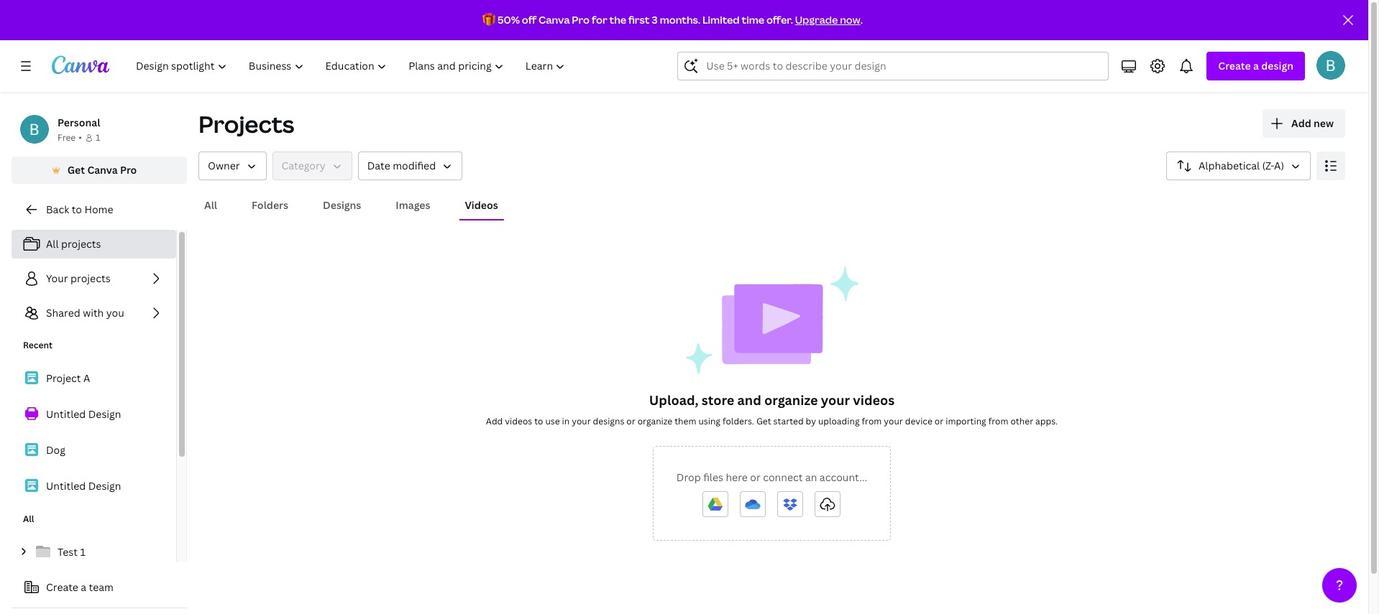 Task type: locate. For each thing, give the bounding box(es) containing it.
Owner button
[[198, 152, 266, 180]]

0 vertical spatial pro
[[572, 13, 590, 27]]

modified
[[393, 159, 436, 173]]

0 horizontal spatial 1
[[80, 546, 85, 559]]

design down project a link
[[88, 408, 121, 421]]

create down the test
[[46, 581, 78, 595]]

untitled design link up the dog link
[[12, 400, 176, 430]]

your up uploading
[[821, 392, 850, 409]]

2 list from the top
[[12, 364, 176, 502]]

create for create a design
[[1218, 59, 1251, 73]]

add left new
[[1291, 116, 1311, 130]]

1 horizontal spatial create
[[1218, 59, 1251, 73]]

0 vertical spatial 1
[[96, 132, 100, 144]]

your left device on the right of the page
[[884, 416, 903, 428]]

0 vertical spatial create
[[1218, 59, 1251, 73]]

1 vertical spatial list
[[12, 364, 176, 502]]

all projects
[[46, 237, 101, 251]]

1 vertical spatial design
[[88, 480, 121, 493]]

get left started
[[756, 416, 771, 428]]

untitled design
[[46, 408, 121, 421], [46, 480, 121, 493]]

1 vertical spatial add
[[486, 416, 503, 428]]

0 vertical spatial untitled design
[[46, 408, 121, 421]]

all for all button
[[204, 198, 217, 212]]

a inside button
[[81, 581, 86, 595]]

1
[[96, 132, 100, 144], [80, 546, 85, 559]]

1 horizontal spatial organize
[[764, 392, 818, 409]]

create a design
[[1218, 59, 1294, 73]]

design
[[88, 408, 121, 421], [88, 480, 121, 493]]

date modified
[[367, 159, 436, 173]]

designs button
[[317, 192, 367, 219]]

all inside all projects link
[[46, 237, 59, 251]]

0 vertical spatial projects
[[61, 237, 101, 251]]

videos
[[853, 392, 895, 409], [505, 416, 532, 428]]

all button
[[198, 192, 223, 219]]

using
[[699, 416, 721, 428]]

for
[[592, 13, 607, 27]]

a for team
[[81, 581, 86, 595]]

dog link
[[12, 436, 176, 466]]

get down • on the top left
[[67, 163, 85, 177]]

test 1 link
[[12, 538, 176, 568]]

0 horizontal spatial all
[[23, 513, 34, 526]]

projects for all projects
[[61, 237, 101, 251]]

them
[[675, 416, 696, 428]]

list containing all projects
[[12, 230, 176, 328]]

or right device on the right of the page
[[935, 416, 944, 428]]

0 horizontal spatial a
[[81, 581, 86, 595]]

projects right your
[[71, 272, 110, 285]]

pro up back to home link
[[120, 163, 137, 177]]

0 horizontal spatial create
[[46, 581, 78, 595]]

1 horizontal spatial pro
[[572, 13, 590, 27]]

untitled design for second untitled design link from the bottom
[[46, 408, 121, 421]]

add new button
[[1263, 109, 1345, 138]]

0 vertical spatial design
[[88, 408, 121, 421]]

design down the dog link
[[88, 480, 121, 493]]

get
[[67, 163, 85, 177], [756, 416, 771, 428]]

videos up uploading
[[853, 392, 895, 409]]

projects for your projects
[[71, 272, 110, 285]]

your
[[821, 392, 850, 409], [572, 416, 591, 428], [884, 416, 903, 428]]

1 horizontal spatial 1
[[96, 132, 100, 144]]

0 horizontal spatial add
[[486, 416, 503, 428]]

or right here
[[750, 471, 761, 485]]

add left 'use'
[[486, 416, 503, 428]]

1 horizontal spatial from
[[988, 416, 1009, 428]]

canva
[[539, 13, 570, 27], [87, 163, 118, 177]]

all inside all button
[[204, 198, 217, 212]]

a inside dropdown button
[[1253, 59, 1259, 73]]

0 vertical spatial untitled
[[46, 408, 86, 421]]

1 from from the left
[[862, 416, 882, 428]]

2 untitled design link from the top
[[12, 472, 176, 502]]

1 design from the top
[[88, 408, 121, 421]]

1 vertical spatial all
[[46, 237, 59, 251]]

to
[[72, 203, 82, 216], [534, 416, 543, 428]]

get inside button
[[67, 163, 85, 177]]

1 vertical spatial videos
[[505, 416, 532, 428]]

from left other
[[988, 416, 1009, 428]]

1 horizontal spatial get
[[756, 416, 771, 428]]

1 vertical spatial canva
[[87, 163, 118, 177]]

create inside create a team button
[[46, 581, 78, 595]]

0 vertical spatial videos
[[853, 392, 895, 409]]

to left 'use'
[[534, 416, 543, 428]]

to right back
[[72, 203, 82, 216]]

time
[[742, 13, 764, 27]]

untitled
[[46, 408, 86, 421], [46, 480, 86, 493]]

create left design
[[1218, 59, 1251, 73]]

project a
[[46, 372, 90, 385]]

upgrade
[[795, 13, 838, 27]]

a
[[1253, 59, 1259, 73], [81, 581, 86, 595]]

organize down upload,
[[638, 416, 673, 428]]

or right designs
[[627, 416, 636, 428]]

1 vertical spatial to
[[534, 416, 543, 428]]

0 vertical spatial untitled design link
[[12, 400, 176, 430]]

use
[[545, 416, 560, 428]]

off
[[522, 13, 537, 27]]

get canva pro button
[[12, 157, 187, 184]]

folders button
[[246, 192, 294, 219]]

2 untitled from the top
[[46, 480, 86, 493]]

account...
[[820, 471, 867, 485]]

a left design
[[1253, 59, 1259, 73]]

1 vertical spatial untitled
[[46, 480, 86, 493]]

1 untitled design from the top
[[46, 408, 121, 421]]

1 vertical spatial organize
[[638, 416, 673, 428]]

0 horizontal spatial to
[[72, 203, 82, 216]]

add
[[1291, 116, 1311, 130], [486, 416, 503, 428]]

and
[[738, 392, 761, 409]]

1 vertical spatial 1
[[80, 546, 85, 559]]

Date modified button
[[358, 152, 462, 180]]

1 right • on the top left
[[96, 132, 100, 144]]

list
[[12, 230, 176, 328], [12, 364, 176, 502]]

0 vertical spatial add
[[1291, 116, 1311, 130]]

untitled design down the dog link
[[46, 480, 121, 493]]

2 horizontal spatial all
[[204, 198, 217, 212]]

all projects link
[[12, 230, 176, 259]]

all
[[204, 198, 217, 212], [46, 237, 59, 251], [23, 513, 34, 526]]

drop files here or connect an account...
[[677, 471, 867, 485]]

free
[[58, 132, 76, 144]]

1 vertical spatial projects
[[71, 272, 110, 285]]

2 untitled design from the top
[[46, 480, 121, 493]]

your right in
[[572, 416, 591, 428]]

untitled down "project a"
[[46, 408, 86, 421]]

canva up home
[[87, 163, 118, 177]]

pro left for
[[572, 13, 590, 27]]

videos left 'use'
[[505, 416, 532, 428]]

🎁 50% off canva pro for the first 3 months. limited time offer. upgrade now .
[[483, 13, 863, 27]]

in
[[562, 416, 570, 428]]

to inside upload, store and organize your videos add videos to use in your designs or organize them using folders. get started by uploading from your device or importing from other apps.
[[534, 416, 543, 428]]

back to home
[[46, 203, 113, 216]]

design for second untitled design link from the bottom
[[88, 408, 121, 421]]

images button
[[390, 192, 436, 219]]

projects
[[198, 109, 294, 140]]

get canva pro
[[67, 163, 137, 177]]

1 vertical spatial create
[[46, 581, 78, 595]]

started
[[773, 416, 804, 428]]

0 vertical spatial canva
[[539, 13, 570, 27]]

untitled down dog
[[46, 480, 86, 493]]

canva right off at the top of page
[[539, 13, 570, 27]]

0 horizontal spatial from
[[862, 416, 882, 428]]

0 vertical spatial get
[[67, 163, 85, 177]]

home
[[84, 203, 113, 216]]

0 vertical spatial list
[[12, 230, 176, 328]]

1 vertical spatial untitled design
[[46, 480, 121, 493]]

1 right the test
[[80, 546, 85, 559]]

0 horizontal spatial pro
[[120, 163, 137, 177]]

test
[[58, 546, 78, 559]]

a)
[[1274, 159, 1284, 173]]

1 horizontal spatial to
[[534, 416, 543, 428]]

offer.
[[767, 13, 793, 27]]

connect
[[763, 471, 803, 485]]

organize up started
[[764, 392, 818, 409]]

1 horizontal spatial all
[[46, 237, 59, 251]]

0 vertical spatial all
[[204, 198, 217, 212]]

1 horizontal spatial canva
[[539, 13, 570, 27]]

now
[[840, 13, 861, 27]]

1 vertical spatial get
[[756, 416, 771, 428]]

1 horizontal spatial add
[[1291, 116, 1311, 130]]

1 horizontal spatial videos
[[853, 392, 895, 409]]

1 horizontal spatial a
[[1253, 59, 1259, 73]]

create a design button
[[1207, 52, 1305, 81]]

1 vertical spatial pro
[[120, 163, 137, 177]]

0 horizontal spatial canva
[[87, 163, 118, 177]]

create for create a team
[[46, 581, 78, 595]]

create inside create a design dropdown button
[[1218, 59, 1251, 73]]

the
[[609, 13, 626, 27]]

.
[[861, 13, 863, 27]]

canva inside button
[[87, 163, 118, 177]]

0 vertical spatial organize
[[764, 392, 818, 409]]

add inside "dropdown button"
[[1291, 116, 1311, 130]]

0 horizontal spatial get
[[67, 163, 85, 177]]

1 vertical spatial untitled design link
[[12, 472, 176, 502]]

brad klo image
[[1317, 51, 1345, 80]]

from right uploading
[[862, 416, 882, 428]]

2 horizontal spatial your
[[884, 416, 903, 428]]

Sort by button
[[1166, 152, 1311, 180]]

projects
[[61, 237, 101, 251], [71, 272, 110, 285]]

folders
[[252, 198, 288, 212]]

1 horizontal spatial or
[[750, 471, 761, 485]]

projects down back to home
[[61, 237, 101, 251]]

or
[[627, 416, 636, 428], [935, 416, 944, 428], [750, 471, 761, 485]]

1 vertical spatial a
[[81, 581, 86, 595]]

your
[[46, 272, 68, 285]]

0 vertical spatial a
[[1253, 59, 1259, 73]]

None search field
[[678, 52, 1109, 81]]

dog
[[46, 444, 65, 457]]

1 list from the top
[[12, 230, 176, 328]]

2 design from the top
[[88, 480, 121, 493]]

pro
[[572, 13, 590, 27], [120, 163, 137, 177]]

by
[[806, 416, 816, 428]]

a left the team
[[81, 581, 86, 595]]

untitled design down a on the left bottom
[[46, 408, 121, 421]]

1 horizontal spatial your
[[821, 392, 850, 409]]

untitled design link down the dog link
[[12, 472, 176, 502]]

back to home link
[[12, 196, 187, 224]]



Task type: vqa. For each thing, say whether or not it's contained in the screenshot.
Get started in Canva link
no



Task type: describe. For each thing, give the bounding box(es) containing it.
project
[[46, 372, 81, 385]]

images
[[396, 198, 430, 212]]

limited
[[703, 13, 740, 27]]

files
[[703, 471, 723, 485]]

upload, store and organize your videos add videos to use in your designs or organize them using folders. get started by uploading from your device or importing from other apps.
[[486, 392, 1058, 428]]

category
[[282, 159, 326, 173]]

0 vertical spatial to
[[72, 203, 82, 216]]

team
[[89, 581, 114, 595]]

2 from from the left
[[988, 416, 1009, 428]]

get inside upload, store and organize your videos add videos to use in your designs or organize them using folders. get started by uploading from your device or importing from other apps.
[[756, 416, 771, 428]]

🎁
[[483, 13, 496, 27]]

shared with you
[[46, 306, 124, 320]]

you
[[106, 306, 124, 320]]

Category button
[[272, 152, 352, 180]]

3
[[652, 13, 658, 27]]

untitled design for first untitled design link from the bottom of the page
[[46, 480, 121, 493]]

your projects link
[[12, 265, 176, 293]]

date
[[367, 159, 390, 173]]

0 horizontal spatial videos
[[505, 416, 532, 428]]

•
[[79, 132, 82, 144]]

(z-
[[1262, 159, 1274, 173]]

apps.
[[1036, 416, 1058, 428]]

1 untitled from the top
[[46, 408, 86, 421]]

upgrade now button
[[795, 13, 861, 27]]

alphabetical
[[1199, 159, 1260, 173]]

1 untitled design link from the top
[[12, 400, 176, 430]]

create a team
[[46, 581, 114, 595]]

Search search field
[[706, 52, 1080, 80]]

a for design
[[1253, 59, 1259, 73]]

store
[[702, 392, 734, 409]]

design
[[1261, 59, 1294, 73]]

recent
[[23, 339, 52, 352]]

design for first untitled design link from the bottom of the page
[[88, 480, 121, 493]]

device
[[905, 416, 933, 428]]

your projects
[[46, 272, 110, 285]]

importing
[[946, 416, 986, 428]]

0 horizontal spatial organize
[[638, 416, 673, 428]]

2 vertical spatial all
[[23, 513, 34, 526]]

1 inside test 1 link
[[80, 546, 85, 559]]

uploading
[[818, 416, 860, 428]]

upload,
[[649, 392, 699, 409]]

owner
[[208, 159, 240, 173]]

alphabetical (z-a)
[[1199, 159, 1284, 173]]

videos button
[[459, 192, 504, 219]]

here
[[726, 471, 748, 485]]

back
[[46, 203, 69, 216]]

shared
[[46, 306, 80, 320]]

add new
[[1291, 116, 1334, 130]]

pro inside get canva pro button
[[120, 163, 137, 177]]

an
[[805, 471, 817, 485]]

project a link
[[12, 364, 176, 394]]

50%
[[498, 13, 520, 27]]

0 horizontal spatial or
[[627, 416, 636, 428]]

a
[[83, 372, 90, 385]]

new
[[1314, 116, 1334, 130]]

0 horizontal spatial your
[[572, 416, 591, 428]]

add inside upload, store and organize your videos add videos to use in your designs or organize them using folders. get started by uploading from your device or importing from other apps.
[[486, 416, 503, 428]]

first
[[628, 13, 650, 27]]

videos
[[465, 198, 498, 212]]

personal
[[58, 116, 100, 129]]

folders.
[[723, 416, 754, 428]]

designs
[[323, 198, 361, 212]]

free •
[[58, 132, 82, 144]]

list containing project a
[[12, 364, 176, 502]]

create a team button
[[12, 574, 187, 603]]

top level navigation element
[[127, 52, 578, 81]]

2 horizontal spatial or
[[935, 416, 944, 428]]

all for all projects
[[46, 237, 59, 251]]

designs
[[593, 416, 624, 428]]

drop
[[677, 471, 701, 485]]

test 1
[[58, 546, 85, 559]]

shared with you link
[[12, 299, 176, 328]]

with
[[83, 306, 104, 320]]

other
[[1011, 416, 1033, 428]]

months.
[[660, 13, 700, 27]]



